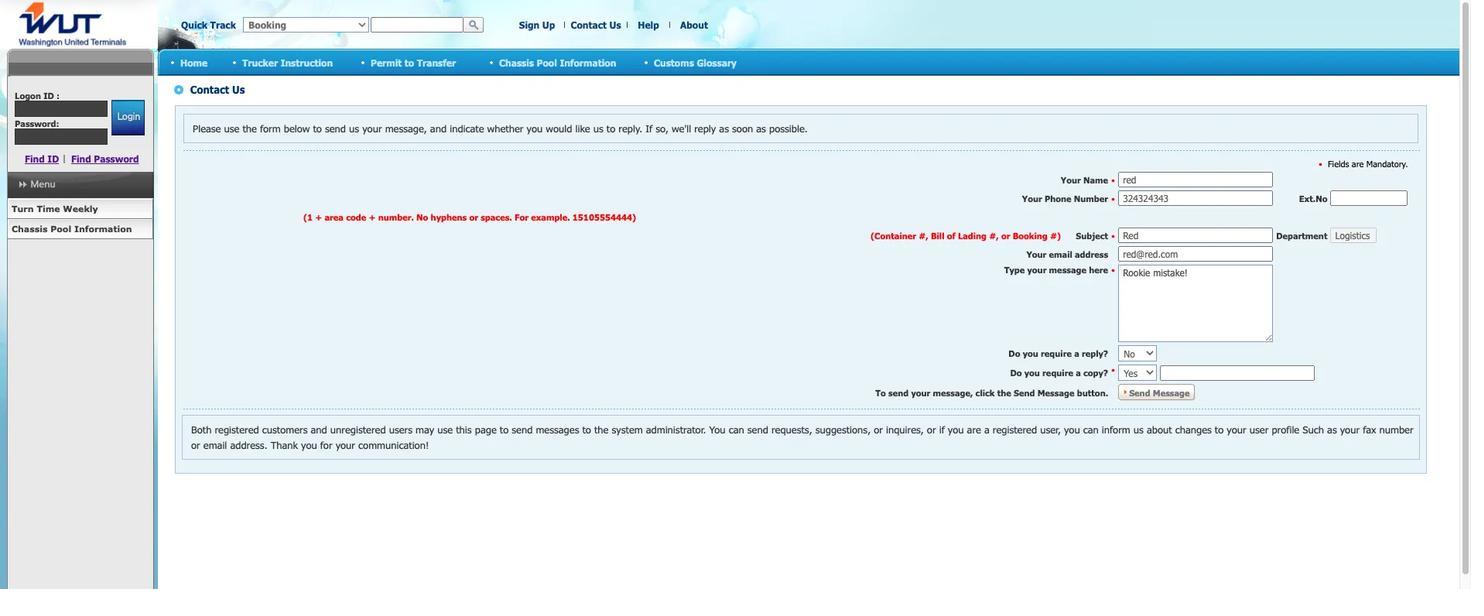 Task type: vqa. For each thing, say whether or not it's contained in the screenshot.
"BL / Container Inquiry"
no



Task type: locate. For each thing, give the bounding box(es) containing it.
us
[[610, 19, 621, 30]]

1 horizontal spatial chassis
[[499, 57, 534, 68]]

logon
[[15, 91, 41, 101]]

turn
[[12, 204, 34, 214]]

find id link
[[25, 153, 59, 164]]

glossary
[[697, 57, 737, 68]]

None text field
[[371, 17, 464, 33]]

chassis down turn
[[12, 224, 48, 234]]

0 vertical spatial id
[[43, 91, 54, 101]]

1 find from the left
[[25, 153, 45, 164]]

pool down "up"
[[537, 57, 557, 68]]

0 horizontal spatial chassis pool information
[[12, 224, 132, 234]]

1 vertical spatial id
[[47, 153, 59, 164]]

chassis down sign
[[499, 57, 534, 68]]

login image
[[111, 100, 144, 136]]

find for find id
[[25, 153, 45, 164]]

transfer
[[417, 57, 456, 68]]

id for find
[[47, 153, 59, 164]]

None text field
[[15, 101, 108, 117]]

chassis pool information down turn time weekly link
[[12, 224, 132, 234]]

trucker instruction
[[242, 57, 333, 68]]

sign
[[519, 19, 540, 30]]

1 vertical spatial pool
[[51, 224, 71, 234]]

information down contact
[[560, 57, 617, 68]]

find left 'password'
[[71, 153, 91, 164]]

find password
[[71, 153, 139, 164]]

help
[[638, 19, 660, 30]]

1 horizontal spatial find
[[71, 153, 91, 164]]

help link
[[638, 19, 660, 30]]

chassis pool information
[[499, 57, 617, 68], [12, 224, 132, 234]]

pool down the turn time weekly
[[51, 224, 71, 234]]

home
[[180, 57, 208, 68]]

information down weekly
[[74, 224, 132, 234]]

0 vertical spatial pool
[[537, 57, 557, 68]]

0 horizontal spatial find
[[25, 153, 45, 164]]

chassis pool information link
[[7, 219, 153, 239]]

password
[[94, 153, 139, 164]]

information
[[560, 57, 617, 68], [74, 224, 132, 234]]

0 vertical spatial information
[[560, 57, 617, 68]]

0 horizontal spatial information
[[74, 224, 132, 234]]

id left :
[[43, 91, 54, 101]]

None password field
[[15, 129, 108, 145]]

find for find password
[[71, 153, 91, 164]]

id down password:
[[47, 153, 59, 164]]

id
[[43, 91, 54, 101], [47, 153, 59, 164]]

1 vertical spatial chassis pool information
[[12, 224, 132, 234]]

id for logon
[[43, 91, 54, 101]]

2 find from the left
[[71, 153, 91, 164]]

find
[[25, 153, 45, 164], [71, 153, 91, 164]]

0 vertical spatial chassis pool information
[[499, 57, 617, 68]]

1 vertical spatial chassis
[[12, 224, 48, 234]]

find down password:
[[25, 153, 45, 164]]

pool
[[537, 57, 557, 68], [51, 224, 71, 234]]

chassis pool information down "up"
[[499, 57, 617, 68]]

0 horizontal spatial pool
[[51, 224, 71, 234]]

chassis
[[499, 57, 534, 68], [12, 224, 48, 234]]

0 horizontal spatial chassis
[[12, 224, 48, 234]]

1 vertical spatial information
[[74, 224, 132, 234]]

1 horizontal spatial pool
[[537, 57, 557, 68]]



Task type: describe. For each thing, give the bounding box(es) containing it.
sign up
[[519, 19, 555, 30]]

to
[[405, 57, 414, 68]]

quick track
[[181, 19, 236, 30]]

weekly
[[63, 204, 98, 214]]

customs glossary
[[654, 57, 737, 68]]

logon id :
[[15, 91, 60, 101]]

turn time weekly
[[12, 204, 98, 214]]

contact
[[571, 19, 607, 30]]

about link
[[681, 19, 708, 30]]

contact us
[[571, 19, 621, 30]]

track
[[210, 19, 236, 30]]

instruction
[[281, 57, 333, 68]]

find id
[[25, 153, 59, 164]]

contact us link
[[571, 19, 621, 30]]

1 horizontal spatial chassis pool information
[[499, 57, 617, 68]]

:
[[57, 91, 60, 101]]

password:
[[15, 118, 59, 129]]

time
[[37, 204, 60, 214]]

turn time weekly link
[[7, 199, 153, 219]]

permit
[[371, 57, 402, 68]]

about
[[681, 19, 708, 30]]

customs
[[654, 57, 694, 68]]

0 vertical spatial chassis
[[499, 57, 534, 68]]

up
[[543, 19, 555, 30]]

permit to transfer
[[371, 57, 456, 68]]

sign up link
[[519, 19, 555, 30]]

trucker
[[242, 57, 278, 68]]

quick
[[181, 19, 208, 30]]

1 horizontal spatial information
[[560, 57, 617, 68]]

find password link
[[71, 153, 139, 164]]



